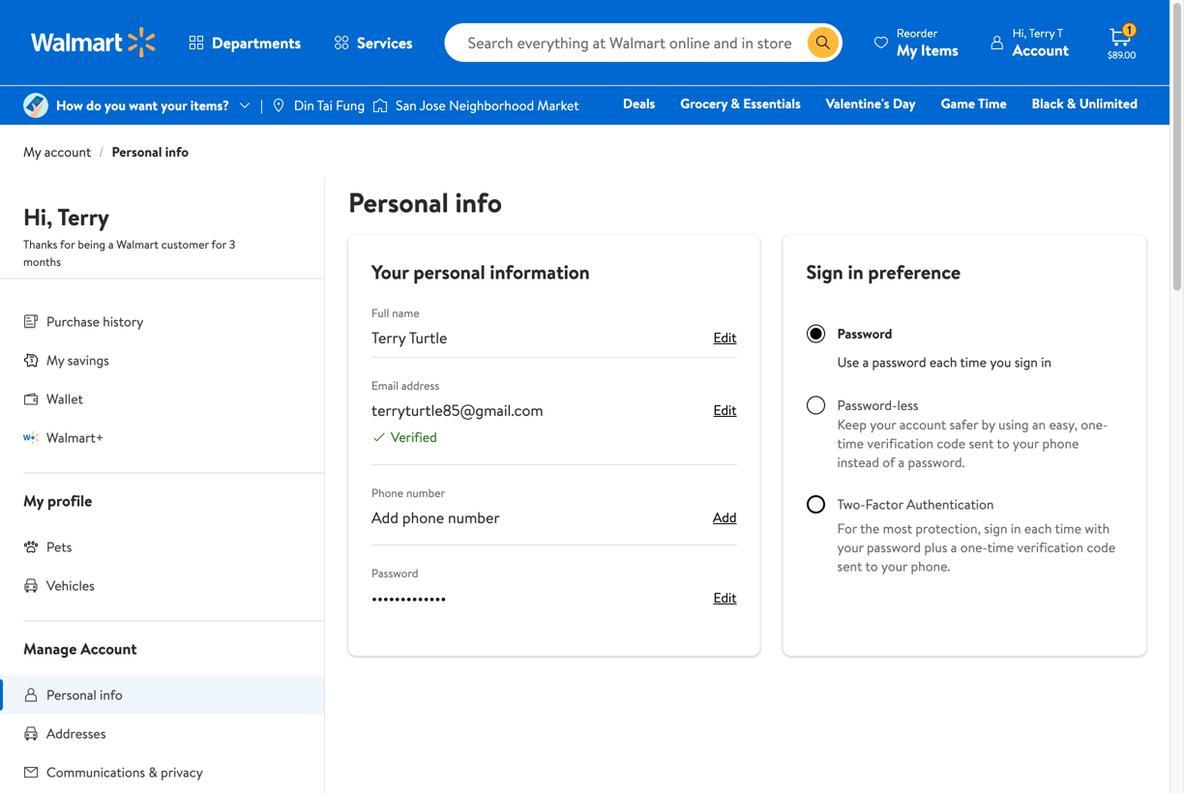 Task type: locate. For each thing, give the bounding box(es) containing it.
icon image for pets
[[23, 539, 39, 555]]

1 vertical spatial edit button
[[714, 399, 737, 422]]

safer
[[950, 415, 979, 434]]

terry for account
[[1029, 25, 1055, 41]]

0 vertical spatial sent
[[969, 434, 994, 453]]

purchase
[[46, 312, 100, 331]]

0 horizontal spatial personal
[[46, 686, 97, 704]]

1 vertical spatial each
[[1025, 519, 1052, 538]]

personal right "/"
[[112, 142, 162, 161]]

& for black
[[1067, 94, 1076, 113]]

0 horizontal spatial phone
[[402, 507, 444, 528]]

password up •••••••••••••
[[372, 565, 418, 582]]

easy,
[[1049, 415, 1078, 434]]

hi, terry thanks for being a walmart customer for 3 months
[[23, 201, 235, 270]]

add button
[[713, 506, 737, 529]]

1 vertical spatial personal info
[[46, 686, 123, 704]]

icon image left pets
[[23, 539, 39, 555]]

keep
[[838, 415, 867, 434]]

grocery
[[681, 94, 728, 113]]

a right being
[[108, 236, 114, 253]]

edit button for terry turtle
[[714, 326, 737, 349]]

icon image inside "pets" link
[[23, 539, 39, 555]]

0 horizontal spatial hi,
[[23, 201, 53, 233]]

departments
[[212, 32, 301, 53]]

1 vertical spatial personal info link
[[0, 676, 324, 715]]

phone number
[[372, 485, 445, 501]]

terry inside hi, terry t account
[[1029, 25, 1055, 41]]

time down password-
[[838, 434, 864, 453]]

a
[[108, 236, 114, 253], [863, 353, 869, 372], [899, 453, 905, 472], [951, 538, 957, 557]]

market
[[538, 96, 579, 115]]

to inside keep your account safer by using an easy, one- time verification code sent to your phone instead of a password.
[[997, 434, 1010, 453]]

0 horizontal spatial to
[[866, 557, 878, 576]]

1 vertical spatial one-
[[961, 538, 988, 557]]

phone down protection,
[[911, 557, 948, 576]]

time
[[960, 353, 987, 372], [838, 434, 864, 453], [1055, 519, 1082, 538], [988, 538, 1014, 557]]

icon image inside my savings link
[[23, 353, 39, 368]]

1 vertical spatial phone
[[402, 507, 444, 528]]

my left "/"
[[23, 142, 41, 161]]

one- right the easy,
[[1081, 415, 1108, 434]]

terry turtle
[[372, 327, 448, 348]]

each up safer
[[930, 353, 957, 372]]

a inside keep your account safer by using an easy, one- time verification code sent to your phone instead of a password.
[[899, 453, 905, 472]]

1 icon image from the top
[[23, 353, 39, 368]]

1 horizontal spatial verification
[[1017, 538, 1084, 557]]

password-less
[[838, 396, 919, 415]]

registry link
[[906, 120, 973, 141]]

1 vertical spatial password
[[372, 565, 418, 582]]

verification down less
[[867, 434, 934, 453]]

phone right using
[[1043, 434, 1079, 453]]

1 edit from the top
[[714, 328, 737, 347]]

my for my savings
[[46, 351, 64, 370]]

my left items in the right top of the page
[[897, 39, 917, 60]]

terryturtle85@gmail.com
[[372, 400, 544, 421]]

unlimited
[[1080, 94, 1138, 113]]

1 vertical spatial account
[[81, 638, 137, 659]]

walmart+
[[1080, 121, 1138, 140], [46, 428, 104, 447]]

1 horizontal spatial walmart+
[[1080, 121, 1138, 140]]

verified
[[391, 428, 437, 447]]

edit button for terryturtle85@gmail.com
[[714, 399, 737, 422]]

in up an
[[1041, 353, 1052, 372]]

add left two-factor authentication option
[[713, 508, 737, 527]]

edit button left password basic use a password each time you sign in option
[[714, 326, 737, 349]]

sent inside for the most protection, sign in each time with your password plus a one-time verification code sent to
[[838, 557, 863, 576]]

edit button down add "button"
[[714, 586, 737, 610]]

3
[[229, 236, 235, 253]]

my left savings on the left of the page
[[46, 351, 64, 370]]

addresses
[[46, 724, 106, 743]]

0 horizontal spatial one-
[[961, 538, 988, 557]]

terry up being
[[58, 201, 109, 233]]

hi, inside hi, terry thanks for being a walmart customer for 3 months
[[23, 201, 53, 233]]

•••••••••••••
[[372, 587, 446, 609]]

a inside hi, terry thanks for being a walmart customer for 3 months
[[108, 236, 114, 253]]

departments button
[[172, 19, 317, 66]]

1 horizontal spatial in
[[1011, 519, 1021, 538]]

for
[[60, 236, 75, 253], [211, 236, 226, 253]]

1 vertical spatial verification
[[1017, 538, 1084, 557]]

 image right the "|"
[[271, 98, 286, 113]]

purchase history link
[[0, 302, 324, 341]]

0 vertical spatial edit button
[[714, 326, 737, 349]]

$89.00
[[1108, 48, 1136, 61]]

1 vertical spatial to
[[866, 557, 878, 576]]

terry down full name
[[372, 327, 406, 348]]

wallet
[[46, 390, 83, 408]]

icon image inside walmart+ 'link'
[[23, 430, 39, 445]]

1 horizontal spatial phone
[[911, 557, 948, 576]]

for left being
[[60, 236, 75, 253]]

1 horizontal spatial number
[[448, 507, 500, 528]]

two-
[[838, 495, 866, 514]]

0 vertical spatial terry
[[1029, 25, 1055, 41]]

Search search field
[[445, 23, 843, 62]]

plus
[[925, 538, 948, 557]]

each left with
[[1025, 519, 1052, 538]]

 image left san
[[373, 96, 388, 115]]

0 vertical spatial walmart+
[[1080, 121, 1138, 140]]

a right of
[[899, 453, 905, 472]]

edit for terryturtle85@gmail.com
[[714, 401, 737, 420]]

personal info link up communications & privacy link
[[0, 676, 324, 715]]

0 horizontal spatial account
[[44, 142, 91, 161]]

password left plus
[[867, 538, 921, 557]]

icon image for walmart+
[[23, 430, 39, 445]]

verification left with
[[1017, 538, 1084, 557]]

personal info up addresses
[[46, 686, 123, 704]]

walmart+ link down my savings link on the top left
[[0, 419, 324, 457]]

my account link
[[23, 142, 91, 161]]

items?
[[190, 96, 229, 115]]

2 vertical spatial edit button
[[714, 586, 737, 610]]

1 horizontal spatial to
[[997, 434, 1010, 453]]

hi, inside hi, terry t account
[[1013, 25, 1027, 41]]

0 vertical spatial info
[[165, 142, 189, 161]]

address
[[401, 377, 440, 394]]

your down most
[[882, 557, 908, 576]]

personal info link down want
[[112, 142, 189, 161]]

hi,
[[1013, 25, 1027, 41], [23, 201, 53, 233]]

0 vertical spatial walmart+ link
[[1072, 120, 1147, 141]]

0 vertical spatial sign
[[1015, 353, 1038, 372]]

terry
[[1029, 25, 1055, 41], [58, 201, 109, 233], [372, 327, 406, 348]]

password
[[838, 324, 893, 343], [372, 565, 418, 582]]

my inside reorder my items
[[897, 39, 917, 60]]

2 vertical spatial icon image
[[23, 539, 39, 555]]

icon image left my savings
[[23, 353, 39, 368]]

neighborhood
[[449, 96, 534, 115]]

2 vertical spatial personal
[[46, 686, 97, 704]]

personal up addresses
[[46, 686, 97, 704]]

history
[[103, 312, 144, 331]]

0 horizontal spatial sent
[[838, 557, 863, 576]]

0 vertical spatial account
[[1013, 39, 1069, 60]]

wallet link
[[0, 380, 324, 419]]

2 horizontal spatial in
[[1041, 353, 1052, 372]]

1 vertical spatial info
[[455, 183, 502, 221]]

a inside for the most protection, sign in each time with your password plus a one-time verification code sent to
[[951, 538, 957, 557]]

2 horizontal spatial &
[[1067, 94, 1076, 113]]

info down how do you want your items?
[[165, 142, 189, 161]]

account right the manage
[[81, 638, 137, 659]]

in right protection,
[[1011, 519, 1021, 538]]

2 edit button from the top
[[714, 399, 737, 422]]

account up black
[[1013, 39, 1069, 60]]

grocery & essentials link
[[672, 93, 810, 114]]

how do you want your items?
[[56, 96, 229, 115]]

edit down add "button"
[[714, 588, 737, 607]]

& up home link
[[731, 94, 740, 113]]

0 vertical spatial personal info
[[348, 183, 502, 221]]

your down two-
[[838, 538, 864, 557]]

being
[[78, 236, 105, 253]]

0 vertical spatial verification
[[867, 434, 934, 453]]

0 horizontal spatial verification
[[867, 434, 934, 453]]

2 icon image from the top
[[23, 430, 39, 445]]

a right plus
[[951, 538, 957, 557]]

1 horizontal spatial &
[[731, 94, 740, 113]]

walmart+ down wallet
[[46, 428, 104, 447]]

0 horizontal spatial  image
[[271, 98, 286, 113]]

to right the by
[[997, 434, 1010, 453]]

personal up your
[[348, 183, 449, 221]]

1 horizontal spatial account
[[900, 415, 947, 434]]

& inside black & unlimited fashion
[[1067, 94, 1076, 113]]

want
[[129, 96, 158, 115]]

& left privacy
[[149, 763, 158, 782]]

2 vertical spatial edit
[[714, 588, 737, 607]]

password
[[872, 353, 927, 372], [867, 538, 921, 557]]

0 horizontal spatial for
[[60, 236, 75, 253]]

1 horizontal spatial sent
[[969, 434, 994, 453]]

0 horizontal spatial password
[[372, 565, 418, 582]]

 image
[[23, 93, 48, 118]]

items
[[921, 39, 959, 60]]

0 horizontal spatial &
[[149, 763, 158, 782]]

info up your personal information
[[455, 183, 502, 221]]

one- right .
[[961, 538, 988, 557]]

my account / personal info
[[23, 142, 189, 161]]

Two-Factor Authentication radio
[[807, 495, 826, 514]]

edit left password less keep your account safer by using an easy, one-time verification code sent to your phone instead of a password. option in the right of the page
[[714, 401, 737, 420]]

1 vertical spatial terry
[[58, 201, 109, 233]]

preference
[[868, 258, 961, 285]]

1 vertical spatial in
[[1041, 353, 1052, 372]]

phone for your phone .
[[911, 557, 948, 576]]

game
[[941, 94, 976, 113]]

1 horizontal spatial for
[[211, 236, 226, 253]]

3 icon image from the top
[[23, 539, 39, 555]]

0 vertical spatial icon image
[[23, 353, 39, 368]]

black
[[1032, 94, 1064, 113]]

my for my account / personal info
[[23, 142, 41, 161]]

your
[[372, 258, 409, 285]]

1 horizontal spatial each
[[1025, 519, 1052, 538]]

edit button left password less keep your account safer by using an easy, one-time verification code sent to your phone instead of a password. option in the right of the page
[[714, 399, 737, 422]]

time
[[978, 94, 1007, 113]]

1 vertical spatial icon image
[[23, 430, 39, 445]]

jose
[[420, 96, 446, 115]]

0 vertical spatial one-
[[1081, 415, 1108, 434]]

0 horizontal spatial in
[[848, 258, 864, 285]]

0 vertical spatial hi,
[[1013, 25, 1027, 41]]

verification inside for the most protection, sign in each time with your password plus a one-time verification code sent to
[[1017, 538, 1084, 557]]

hi, up the thanks
[[23, 201, 53, 233]]

add down phone
[[372, 507, 399, 528]]

in right sign
[[848, 258, 864, 285]]

you right "do"
[[105, 96, 126, 115]]

icon image up the my profile on the bottom left of page
[[23, 430, 39, 445]]

0 vertical spatial edit
[[714, 328, 737, 347]]

1 vertical spatial walmart+ link
[[0, 419, 324, 457]]

1 vertical spatial hi,
[[23, 201, 53, 233]]

sign right protection,
[[984, 519, 1008, 538]]

walmart image
[[31, 27, 157, 58]]

my left profile
[[23, 490, 44, 511]]

1 vertical spatial number
[[448, 507, 500, 528]]

terry left t
[[1029, 25, 1055, 41]]

2 horizontal spatial info
[[455, 183, 502, 221]]

phone
[[1043, 434, 1079, 453], [402, 507, 444, 528], [911, 557, 948, 576]]

1 horizontal spatial hi,
[[1013, 25, 1027, 41]]

black & unlimited fashion
[[640, 94, 1138, 140]]

hi, for thanks for being a walmart customer for 3 months
[[23, 201, 53, 233]]

icon image
[[23, 353, 39, 368], [23, 430, 39, 445], [23, 539, 39, 555]]

personal info link
[[112, 142, 189, 161], [0, 676, 324, 715]]

0 horizontal spatial terry
[[58, 201, 109, 233]]

vehicles link
[[0, 567, 324, 605]]

walmart+ link down unlimited
[[1072, 120, 1147, 141]]

0 vertical spatial code
[[937, 434, 966, 453]]

2 for from the left
[[211, 236, 226, 253]]

time left with
[[1055, 519, 1082, 538]]

phone inside keep your account safer by using an easy, one- time verification code sent to your phone instead of a password.
[[1043, 434, 1079, 453]]

phone down phone number
[[402, 507, 444, 528]]

auto
[[861, 121, 890, 140]]

walmart+ down unlimited
[[1080, 121, 1138, 140]]

instead
[[838, 453, 880, 472]]

account down less
[[900, 415, 947, 434]]

password up less
[[872, 353, 927, 372]]

2 horizontal spatial personal
[[348, 183, 449, 221]]

sent left using
[[969, 434, 994, 453]]

you up the by
[[990, 353, 1012, 372]]

0 vertical spatial to
[[997, 434, 1010, 453]]

hi, for account
[[1013, 25, 1027, 41]]

sign inside for the most protection, sign in each time with your password plus a one-time verification code sent to
[[984, 519, 1008, 538]]

1 vertical spatial sent
[[838, 557, 863, 576]]

t
[[1058, 25, 1064, 41]]

how
[[56, 96, 83, 115]]

sent inside keep your account safer by using an easy, one- time verification code sent to your phone instead of a password.
[[969, 434, 994, 453]]

1 vertical spatial code
[[1087, 538, 1116, 557]]

full name
[[372, 305, 420, 321]]

sent down for
[[838, 557, 863, 576]]

hi, left t
[[1013, 25, 1027, 41]]

2 edit from the top
[[714, 401, 737, 420]]

walmart
[[116, 236, 159, 253]]

0 horizontal spatial info
[[100, 686, 123, 704]]

personal info up 'personal'
[[348, 183, 502, 221]]

 image
[[373, 96, 388, 115], [271, 98, 286, 113]]

info up addresses
[[100, 686, 123, 704]]

auto link
[[853, 120, 899, 141]]

account left "/"
[[44, 142, 91, 161]]

1 horizontal spatial personal
[[112, 142, 162, 161]]

0 horizontal spatial number
[[406, 485, 445, 501]]

one- inside for the most protection, sign in each time with your password plus a one-time verification code sent to
[[961, 538, 988, 557]]

1 horizontal spatial  image
[[373, 96, 388, 115]]

day
[[893, 94, 916, 113]]

account
[[44, 142, 91, 161], [900, 415, 947, 434]]

your right want
[[161, 96, 187, 115]]

edit left password basic use a password each time you sign in option
[[714, 328, 737, 347]]

tai
[[317, 96, 333, 115]]

password up use
[[838, 324, 893, 343]]

personal
[[414, 258, 485, 285]]

1 horizontal spatial sign
[[1015, 353, 1038, 372]]

2 vertical spatial in
[[1011, 519, 1021, 538]]

1
[[1128, 22, 1132, 38]]

0 horizontal spatial sign
[[984, 519, 1008, 538]]

1 horizontal spatial password
[[838, 324, 893, 343]]

thanks
[[23, 236, 57, 253]]

0 horizontal spatial code
[[937, 434, 966, 453]]

& right black
[[1067, 94, 1076, 113]]

sign up using
[[1015, 353, 1038, 372]]

2 vertical spatial phone
[[911, 557, 948, 576]]

1 horizontal spatial personal info
[[348, 183, 502, 221]]

edit button
[[714, 326, 737, 349], [714, 399, 737, 422], [714, 586, 737, 610]]

terry inside hi, terry thanks for being a walmart customer for 3 months
[[58, 201, 109, 233]]

walmart+ link
[[1072, 120, 1147, 141], [0, 419, 324, 457]]

0 horizontal spatial add
[[372, 507, 399, 528]]

to
[[997, 434, 1010, 453], [866, 557, 878, 576]]

add
[[372, 507, 399, 528], [713, 508, 737, 527]]

0 vertical spatial you
[[105, 96, 126, 115]]

0 horizontal spatial walmart+
[[46, 428, 104, 447]]

icon image for my savings
[[23, 353, 39, 368]]

full
[[372, 305, 389, 321]]

your left the easy,
[[1013, 434, 1039, 453]]

to down the
[[866, 557, 878, 576]]

Password-less radio
[[807, 396, 826, 415]]

for left 3
[[211, 236, 226, 253]]

1 edit button from the top
[[714, 326, 737, 349]]

grocery & essentials
[[681, 94, 801, 113]]



Task type: vqa. For each thing, say whether or not it's contained in the screenshot.
most at right bottom
yes



Task type: describe. For each thing, give the bounding box(es) containing it.
pets
[[46, 538, 72, 556]]

each inside for the most protection, sign in each time with your password plus a one-time verification code sent to
[[1025, 519, 1052, 538]]

one debit
[[990, 121, 1055, 140]]

0 horizontal spatial account
[[81, 638, 137, 659]]

in inside for the most protection, sign in each time with your password plus a one-time verification code sent to
[[1011, 519, 1021, 538]]

1 vertical spatial personal
[[348, 183, 449, 221]]

personal inside personal info link
[[46, 686, 97, 704]]

to inside for the most protection, sign in each time with your password plus a one-time verification code sent to
[[866, 557, 878, 576]]

clear search field text image
[[785, 35, 800, 50]]

one debit link
[[981, 120, 1064, 141]]

services
[[357, 32, 413, 53]]

game time
[[941, 94, 1007, 113]]

registry
[[915, 121, 965, 140]]

 image for din
[[271, 98, 286, 113]]

fashion link
[[631, 120, 693, 141]]

manage
[[23, 638, 77, 659]]

less
[[897, 396, 919, 415]]

for
[[838, 519, 857, 538]]

0 vertical spatial in
[[848, 258, 864, 285]]

one
[[990, 121, 1019, 140]]

pets link
[[0, 528, 324, 567]]

1 for from the left
[[60, 236, 75, 253]]

search icon image
[[816, 35, 831, 50]]

factor
[[866, 495, 904, 514]]

code inside for the most protection, sign in each time with your password plus a one-time verification code sent to
[[1087, 538, 1116, 557]]

0 horizontal spatial walmart+ link
[[0, 419, 324, 457]]

2 vertical spatial terry
[[372, 327, 406, 348]]

add for add
[[713, 508, 737, 527]]

your inside for the most protection, sign in each time with your password plus a one-time verification code sent to
[[838, 538, 864, 557]]

profile
[[47, 490, 92, 511]]

0 vertical spatial personal info link
[[112, 142, 189, 161]]

1 horizontal spatial info
[[165, 142, 189, 161]]

time inside keep your account safer by using an easy, one- time verification code sent to your phone instead of a password.
[[838, 434, 864, 453]]

electronics link
[[762, 120, 845, 141]]

2 vertical spatial info
[[100, 686, 123, 704]]

with
[[1085, 519, 1110, 538]]

hi, terry link
[[23, 201, 109, 241]]

your down the password-less
[[870, 415, 896, 434]]

1 vertical spatial you
[[990, 353, 1012, 372]]

my profile
[[23, 490, 92, 511]]

addresses link
[[0, 715, 324, 753]]

the
[[860, 519, 880, 538]]

my for my profile
[[23, 490, 44, 511]]

debit
[[1022, 121, 1055, 140]]

do
[[86, 96, 101, 115]]

communications & privacy link
[[0, 753, 324, 792]]

one- inside keep your account safer by using an easy, one- time verification code sent to your phone instead of a password.
[[1081, 415, 1108, 434]]

manage account
[[23, 638, 137, 659]]

din
[[294, 96, 314, 115]]

phone for add phone number
[[402, 507, 444, 528]]

email address
[[372, 377, 440, 394]]

valentine's
[[826, 94, 890, 113]]

my savings link
[[0, 341, 324, 380]]

password-
[[838, 396, 897, 415]]

password inside for the most protection, sign in each time with your password plus a one-time verification code sent to
[[867, 538, 921, 557]]

terry for for
[[58, 201, 109, 233]]

information
[[490, 258, 590, 285]]

& for communications
[[149, 763, 158, 782]]

Walmart Site-Wide search field
[[445, 23, 843, 62]]

sign
[[807, 258, 844, 285]]

0 horizontal spatial you
[[105, 96, 126, 115]]

0 vertical spatial number
[[406, 485, 445, 501]]

0 vertical spatial password
[[838, 324, 893, 343]]

by
[[982, 415, 996, 434]]

1 vertical spatial walmart+
[[46, 428, 104, 447]]

protection,
[[916, 519, 981, 538]]

reorder my items
[[897, 25, 959, 60]]

your personal information
[[372, 258, 590, 285]]

/
[[99, 142, 104, 161]]

email
[[372, 377, 399, 394]]

reorder
[[897, 25, 938, 41]]

communications
[[46, 763, 145, 782]]

account inside keep your account safer by using an easy, one- time verification code sent to your phone instead of a password.
[[900, 415, 947, 434]]

.
[[948, 557, 950, 576]]

& for grocery
[[731, 94, 740, 113]]

3 edit button from the top
[[714, 586, 737, 610]]

two-factor authentication
[[838, 495, 994, 514]]

1 horizontal spatial account
[[1013, 39, 1069, 60]]

time right .
[[988, 538, 1014, 557]]

black & unlimited link
[[1024, 93, 1147, 114]]

vehicles
[[46, 576, 95, 595]]

name
[[392, 305, 420, 321]]

3 edit from the top
[[714, 588, 737, 607]]

home link
[[701, 120, 754, 141]]

edit for terry turtle
[[714, 328, 737, 347]]

 image for san
[[373, 96, 388, 115]]

Password radio
[[807, 324, 826, 344]]

electronics
[[770, 121, 836, 140]]

san
[[396, 96, 417, 115]]

0 vertical spatial password
[[872, 353, 927, 372]]

for the most protection, sign in each time with your password plus a one-time verification code sent to
[[838, 519, 1116, 576]]

game time link
[[932, 93, 1016, 114]]

0 vertical spatial account
[[44, 142, 91, 161]]

of
[[883, 453, 895, 472]]

communications & privacy
[[46, 763, 203, 782]]

code inside keep your account safer by using an easy, one- time verification code sent to your phone instead of a password.
[[937, 434, 966, 453]]

din tai fung
[[294, 96, 365, 115]]

most
[[883, 519, 913, 538]]

use a password each time you sign in
[[838, 353, 1052, 372]]

customer
[[161, 236, 209, 253]]

my savings
[[46, 351, 109, 370]]

essentials
[[743, 94, 801, 113]]

add for add phone number
[[372, 507, 399, 528]]

san jose neighborhood market
[[396, 96, 579, 115]]

valentine's day
[[826, 94, 916, 113]]

|
[[260, 96, 263, 115]]

valentine's day link
[[817, 93, 925, 114]]

an
[[1032, 415, 1046, 434]]

0 vertical spatial personal
[[112, 142, 162, 161]]

keep your account safer by using an easy, one- time verification code sent to your phone instead of a password.
[[838, 415, 1108, 472]]

a right use
[[863, 353, 869, 372]]

add phone number
[[372, 507, 500, 528]]

phone
[[372, 485, 404, 501]]

time up safer
[[960, 353, 987, 372]]

your phone .
[[882, 557, 950, 576]]

fashion
[[640, 121, 685, 140]]

0 vertical spatial each
[[930, 353, 957, 372]]

turtle
[[409, 327, 448, 348]]

deals link
[[614, 93, 664, 114]]

use
[[838, 353, 860, 372]]

0 horizontal spatial personal info
[[46, 686, 123, 704]]

verification inside keep your account safer by using an easy, one- time verification code sent to your phone instead of a password.
[[867, 434, 934, 453]]



